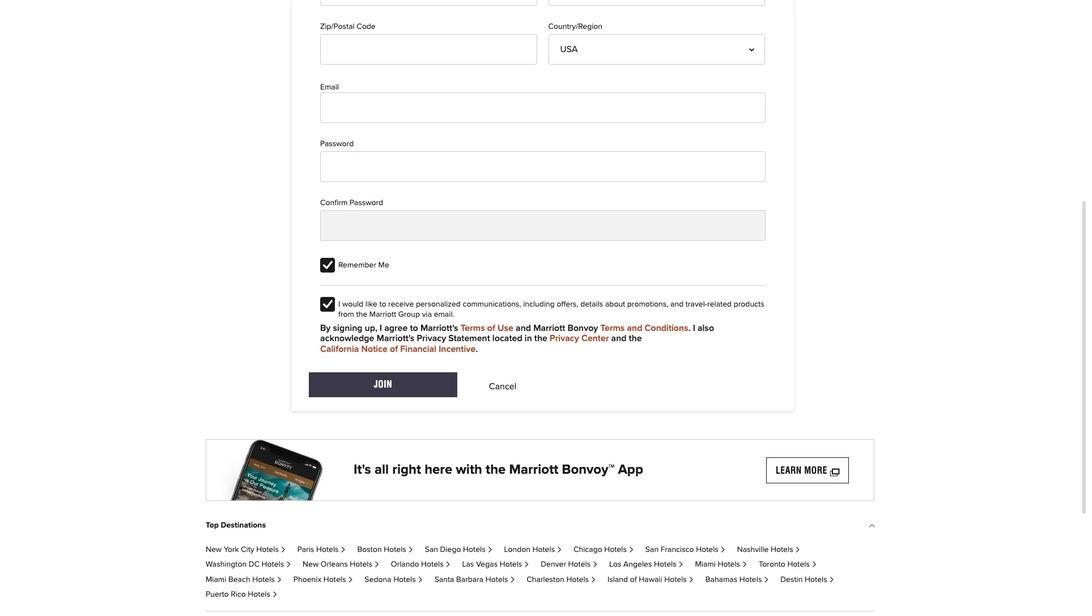 Task type: locate. For each thing, give the bounding box(es) containing it.
0 horizontal spatial marriott's
[[377, 334, 415, 343]]

arrow right image right destin hotels
[[829, 577, 835, 583]]

boston
[[357, 546, 382, 554]]

toronto
[[759, 561, 786, 569]]

marriott's
[[421, 324, 458, 333], [377, 334, 415, 343]]

0 horizontal spatial terms
[[461, 324, 485, 333]]

arrow right image up angeles
[[629, 548, 634, 553]]

1 horizontal spatial i
[[380, 324, 382, 333]]

santa barbara hotels
[[435, 576, 508, 584]]

sedona hotels link
[[365, 576, 423, 584]]

arrow right image inside "las vegas hotels" link
[[524, 563, 529, 568]]

arrow right image
[[280, 548, 286, 553], [286, 563, 291, 568], [445, 563, 451, 568], [348, 577, 353, 583], [418, 577, 423, 583], [510, 577, 515, 583], [591, 577, 596, 583], [764, 577, 769, 583], [272, 592, 278, 598]]

i right "up,"
[[380, 324, 382, 333]]

privacy inside privacy center and the california notice of financial incentive .
[[550, 334, 579, 343]]

arrow right image inside charleston hotels link
[[591, 577, 596, 583]]

the inside privacy center and the california notice of financial incentive .
[[629, 334, 642, 343]]

i left also
[[693, 324, 695, 333]]

1 vertical spatial of
[[390, 344, 398, 354]]

arrow right image inside miami hotels link
[[742, 563, 748, 568]]

arrow right image down toronto
[[764, 577, 769, 583]]

1 horizontal spatial to
[[410, 324, 418, 333]]

1 vertical spatial new
[[303, 561, 319, 569]]

boston hotels link
[[357, 546, 414, 554]]

1 horizontal spatial of
[[487, 324, 495, 333]]

from
[[338, 311, 354, 318]]

arrow right image down london hotels
[[524, 563, 529, 568]]

the down would
[[356, 311, 367, 318]]

0 horizontal spatial to
[[379, 300, 386, 308]]

the down terms and conditions link
[[629, 334, 642, 343]]

paris hotels
[[297, 546, 339, 554]]

conditions
[[645, 324, 688, 333]]

new
[[206, 546, 222, 554], [303, 561, 319, 569]]

1 vertical spatial marriott
[[533, 324, 565, 333]]

hotels right rico
[[248, 591, 270, 599]]

new york city hotels
[[206, 546, 279, 554]]

arrow right image down "chicago hotels"
[[592, 563, 598, 568]]

1 horizontal spatial miami
[[695, 561, 716, 569]]

arrow right image inside nashville hotels link
[[795, 548, 801, 553]]

arrow right image up miami hotels link
[[720, 548, 726, 553]]

also
[[698, 324, 714, 333]]

1 horizontal spatial privacy
[[550, 334, 579, 343]]

notice
[[361, 344, 388, 354]]

arrow right image for island of hawaii hotels
[[689, 577, 694, 583]]

1 vertical spatial miami
[[206, 576, 226, 584]]

arrow right image inside sedona hotels link
[[418, 577, 423, 583]]

hotels down toronto
[[740, 576, 762, 584]]

arrow right image up destin hotels link
[[812, 563, 817, 568]]

and inside privacy center and the california notice of financial incentive .
[[611, 334, 627, 343]]

nashville
[[737, 546, 769, 554]]

hotels up toronto hotels
[[771, 546, 793, 554]]

arrow right image
[[340, 548, 346, 553], [408, 548, 414, 553], [487, 548, 493, 553], [557, 548, 562, 553], [629, 548, 634, 553], [720, 548, 726, 553], [795, 548, 801, 553], [374, 563, 380, 568], [524, 563, 529, 568], [592, 563, 598, 568], [678, 563, 684, 568], [742, 563, 748, 568], [812, 563, 817, 568], [276, 577, 282, 583], [689, 577, 694, 583], [829, 577, 835, 583]]

arrow right image down "las vegas hotels" link
[[510, 577, 515, 583]]

the right in
[[534, 334, 548, 343]]

hotels down boston
[[350, 561, 372, 569]]

email
[[320, 84, 339, 91]]

1 vertical spatial to
[[410, 324, 418, 333]]

miami hotels link
[[695, 561, 748, 569]]

san francisco hotels link
[[646, 546, 726, 554]]

arrow right image inside puerto rico hotels link
[[272, 592, 278, 598]]

new for new york city hotels
[[206, 546, 222, 554]]

0 horizontal spatial of
[[390, 344, 398, 354]]

0 horizontal spatial i
[[338, 300, 340, 308]]

miami beach hotels link
[[206, 576, 282, 584]]

arrow right image for las vegas hotels
[[524, 563, 529, 568]]

and
[[671, 300, 684, 308], [516, 324, 531, 333], [627, 324, 642, 333], [611, 334, 627, 343]]

london hotels
[[504, 546, 555, 554]]

privacy center and the california notice of financial incentive .
[[320, 334, 642, 354]]

the right with
[[486, 463, 506, 477]]

1 vertical spatial marriott's
[[377, 334, 415, 343]]

arrow right image inside bahamas hotels link
[[764, 577, 769, 583]]

arrow right image for charleston hotels
[[591, 577, 596, 583]]

bonvoy
[[568, 324, 598, 333]]

arrow right image inside santa barbara hotels "link"
[[510, 577, 515, 583]]

new for new orleans hotels
[[303, 561, 319, 569]]

arrow right image up las vegas hotels at the bottom of page
[[487, 548, 493, 553]]

of down angeles
[[630, 576, 637, 584]]

arrow right image up sedona
[[374, 563, 380, 568]]

arrow right image inside denver hotels link
[[592, 563, 598, 568]]

arrow right image for london hotels
[[557, 548, 562, 553]]

arrow right image for washington dc hotels
[[286, 563, 291, 568]]

marriott's inside . i also acknowledge marriott's privacy statement located in the
[[377, 334, 415, 343]]

0 vertical spatial marriott
[[369, 311, 396, 318]]

miami beach hotels
[[206, 576, 275, 584]]

arrow right image inside los angeles hotels link
[[678, 563, 684, 568]]

hawaii
[[639, 576, 662, 584]]

arrow right image down orlando hotels link
[[418, 577, 423, 583]]

sedona hotels
[[365, 576, 416, 584]]

new left york
[[206, 546, 222, 554]]

arrow right image left island at the bottom right
[[591, 577, 596, 583]]

san up orlando hotels link
[[425, 546, 438, 554]]

hotels right 'dc'
[[262, 561, 284, 569]]

of
[[487, 324, 495, 333], [390, 344, 398, 354], [630, 576, 637, 584]]

1 horizontal spatial terms
[[601, 324, 625, 333]]

arrow right image inside toronto hotels link
[[812, 563, 817, 568]]

the inside . i also acknowledge marriott's privacy statement located in the
[[534, 334, 548, 343]]

marriott inside i would like to receive personalized communications, including offers, details about promotions, and travel-related products from the marriott group via email.
[[369, 311, 396, 318]]

miami
[[695, 561, 716, 569], [206, 576, 226, 584]]

arrow right image for boston hotels
[[408, 548, 414, 553]]

2 san from the left
[[646, 546, 659, 554]]

. i also acknowledge marriott's privacy statement located in the
[[320, 324, 714, 343]]

located
[[492, 334, 522, 343]]

. down statement
[[476, 344, 478, 354]]

privacy
[[417, 334, 446, 343], [550, 334, 579, 343]]

arrow right image for chicago hotels
[[629, 548, 634, 553]]

0 horizontal spatial .
[[476, 344, 478, 354]]

arrow right image down 'san francisco hotels'
[[678, 563, 684, 568]]

marriott
[[369, 311, 396, 318], [533, 324, 565, 333], [509, 463, 559, 477]]

1 san from the left
[[425, 546, 438, 554]]

0 horizontal spatial san
[[425, 546, 438, 554]]

i would like to receive personalized communications, including offers, details about promotions, and travel-related products from the marriott group via email.
[[338, 300, 764, 318]]

to right like
[[379, 300, 386, 308]]

hotels up 'los'
[[604, 546, 627, 554]]

arrow right image inside "washington dc hotels" link
[[286, 563, 291, 568]]

0 horizontal spatial new
[[206, 546, 222, 554]]

arrow right image down miami beach hotels link
[[272, 592, 278, 598]]

arrow right image right 'dc'
[[286, 563, 291, 568]]

. left also
[[688, 324, 691, 333]]

.
[[688, 324, 691, 333], [476, 344, 478, 354]]

country/region
[[548, 23, 603, 31]]

by
[[320, 324, 331, 333]]

hotels
[[256, 546, 279, 554], [316, 546, 339, 554], [384, 546, 406, 554], [463, 546, 486, 554], [533, 546, 555, 554], [604, 546, 627, 554], [696, 546, 719, 554], [771, 546, 793, 554], [262, 561, 284, 569], [350, 561, 372, 569], [421, 561, 444, 569], [500, 561, 522, 569], [568, 561, 591, 569], [654, 561, 677, 569], [718, 561, 740, 569], [788, 561, 810, 569], [252, 576, 275, 584], [324, 576, 346, 584], [393, 576, 416, 584], [486, 576, 508, 584], [567, 576, 589, 584], [664, 576, 687, 584], [740, 576, 762, 584], [805, 576, 827, 584], [248, 591, 270, 599]]

arrow right image up toronto hotels link
[[795, 548, 801, 553]]

arrow right image left bahamas
[[689, 577, 694, 583]]

arrow right image left phoenix
[[276, 577, 282, 583]]

usa
[[560, 45, 578, 54]]

arrow right image for phoenix hotels
[[348, 577, 353, 583]]

arrow right image inside paris hotels link
[[340, 548, 346, 553]]

of left 'use' at the left of page
[[487, 324, 495, 333]]

2 horizontal spatial of
[[630, 576, 637, 584]]

new york city hotels link
[[206, 546, 286, 554]]

marriott down i would like to receive personalized communications, including offers, details about promotions, and travel-related products from the marriott group via email.
[[533, 324, 565, 333]]

0 vertical spatial new
[[206, 546, 222, 554]]

arrow right image inside island of hawaii hotels link
[[689, 577, 694, 583]]

arrow right image inside orlando hotels link
[[445, 563, 451, 568]]

island of hawaii hotels
[[608, 576, 687, 584]]

hotels down chicago
[[568, 561, 591, 569]]

travel-
[[686, 300, 707, 308]]

and right center
[[611, 334, 627, 343]]

arrow right image inside miami beach hotels link
[[276, 577, 282, 583]]

1 horizontal spatial marriott's
[[421, 324, 458, 333]]

1 privacy from the left
[[417, 334, 446, 343]]

via
[[422, 311, 432, 318]]

terms up center
[[601, 324, 625, 333]]

las vegas hotels
[[462, 561, 522, 569]]

arrow right image down new orleans hotels link on the left bottom
[[348, 577, 353, 583]]

miami up bahamas
[[695, 561, 716, 569]]

0 horizontal spatial privacy
[[417, 334, 446, 343]]

terms and conditions link
[[601, 323, 688, 333]]

i up "from"
[[338, 300, 340, 308]]

0 vertical spatial to
[[379, 300, 386, 308]]

up,
[[365, 324, 377, 333]]

phoenix hotels link
[[293, 576, 353, 584]]

marriott left the bonvoy™
[[509, 463, 559, 477]]

hotels up miami hotels
[[696, 546, 719, 554]]

paris
[[297, 546, 314, 554]]

details
[[581, 300, 603, 308]]

2 terms from the left
[[601, 324, 625, 333]]

denver hotels
[[541, 561, 591, 569]]

arrow right image for new york city hotels
[[280, 548, 286, 553]]

bonvoy™
[[562, 463, 615, 477]]

1 horizontal spatial new
[[303, 561, 319, 569]]

email.
[[434, 311, 454, 318]]

privacy inside . i also acknowledge marriott's privacy statement located in the
[[417, 334, 446, 343]]

arrow right image for nashville hotels
[[795, 548, 801, 553]]

1 horizontal spatial .
[[688, 324, 691, 333]]

to down group
[[410, 324, 418, 333]]

arrow right image for los angeles hotels
[[678, 563, 684, 568]]

to
[[379, 300, 386, 308], [410, 324, 418, 333]]

2 vertical spatial marriott
[[509, 463, 559, 477]]

Confirm password password field
[[320, 210, 766, 241]]

arrow right image inside the san diego hotels 'link'
[[487, 548, 493, 553]]

terms
[[461, 324, 485, 333], [601, 324, 625, 333]]

0 horizontal spatial miami
[[206, 576, 226, 584]]

hotels down orlando
[[393, 576, 416, 584]]

arrow right image up new orleans hotels link on the left bottom
[[340, 548, 346, 553]]

california
[[320, 344, 359, 354]]

arrow right image inside destin hotels link
[[829, 577, 835, 583]]

2 privacy from the left
[[550, 334, 579, 343]]

orleans
[[321, 561, 348, 569]]

bahamas
[[706, 576, 738, 584]]

of right notice
[[390, 344, 398, 354]]

miami up puerto
[[206, 576, 226, 584]]

hotels down francisco
[[654, 561, 677, 569]]

2 horizontal spatial i
[[693, 324, 695, 333]]

receive
[[388, 300, 414, 308]]

hotels up las
[[463, 546, 486, 554]]

destin hotels link
[[781, 576, 835, 584]]

0 vertical spatial miami
[[695, 561, 716, 569]]

san up los angeles hotels link
[[646, 546, 659, 554]]

arrow right image up bahamas hotels link
[[742, 563, 748, 568]]

arrow right image up santa
[[445, 563, 451, 568]]

arrow right image for paris hotels
[[340, 548, 346, 553]]

california notice of financial incentive link
[[320, 344, 476, 354]]

hotels down london
[[500, 561, 522, 569]]

1 horizontal spatial san
[[646, 546, 659, 554]]

marriott down like
[[369, 311, 396, 318]]

hotels down "las vegas hotels" link
[[486, 576, 508, 584]]

nashville hotels link
[[737, 546, 801, 554]]

arrow right image inside san francisco hotels 'link'
[[720, 548, 726, 553]]

arrow right image up orlando
[[408, 548, 414, 553]]

arrow right image for miami beach hotels
[[276, 577, 282, 583]]

toronto hotels link
[[759, 561, 817, 569]]

terms up statement
[[461, 324, 485, 333]]

privacy down the bonvoy
[[550, 334, 579, 343]]

arrow right image for miami hotels
[[742, 563, 748, 568]]

arrow right image inside boston hotels link
[[408, 548, 414, 553]]

chicago hotels link
[[574, 546, 634, 554]]

privacy up financial
[[417, 334, 446, 343]]

signing
[[333, 324, 362, 333]]

and left 'travel-' on the right
[[671, 300, 684, 308]]

me
[[378, 261, 389, 269]]

i inside . i also acknowledge marriott's privacy statement located in the
[[693, 324, 695, 333]]

2 vertical spatial of
[[630, 576, 637, 584]]

orlando hotels link
[[391, 561, 451, 569]]

new up phoenix
[[303, 561, 319, 569]]

arrow right image inside london hotels link
[[557, 548, 562, 553]]

by signing up, i agree to marriott's terms of use and marriott bonvoy terms and conditions
[[320, 324, 688, 333]]

marriott's down agree
[[377, 334, 415, 343]]

santa
[[435, 576, 454, 584]]

hotels right destin
[[805, 576, 827, 584]]

arrow right image left paris
[[280, 548, 286, 553]]

opens in a new browser window. image
[[830, 465, 840, 476]]

miami for miami beach hotels
[[206, 576, 226, 584]]

0 vertical spatial .
[[688, 324, 691, 333]]

arrow right image inside phoenix hotels link
[[348, 577, 353, 583]]

paris hotels link
[[297, 546, 346, 554]]

arrow right image inside chicago hotels link
[[629, 548, 634, 553]]

hotels down 'dc'
[[252, 576, 275, 584]]

. inside privacy center and the california notice of financial incentive .
[[476, 344, 478, 354]]

1 vertical spatial .
[[476, 344, 478, 354]]

hotels right city
[[256, 546, 279, 554]]

arrow right image inside new orleans hotels link
[[374, 563, 380, 568]]

marriott's down email.
[[421, 324, 458, 333]]

and up in
[[516, 324, 531, 333]]

the inside i would like to receive personalized communications, including offers, details about promotions, and travel-related products from the marriott group via email.
[[356, 311, 367, 318]]

arrow right image up denver
[[557, 548, 562, 553]]

arrow right image inside new york city hotels link
[[280, 548, 286, 553]]



Task type: describe. For each thing, give the bounding box(es) containing it.
charleston
[[527, 576, 565, 584]]

london hotels link
[[504, 546, 562, 554]]

center
[[582, 334, 609, 343]]

Zip/Postal code text field
[[320, 34, 537, 65]]

san diego hotels
[[425, 546, 486, 554]]

miami for miami hotels
[[695, 561, 716, 569]]

top destinations
[[206, 521, 266, 529]]

san for san diego hotels
[[425, 546, 438, 554]]

destin
[[781, 576, 803, 584]]

top
[[206, 521, 219, 529]]

terms of use link
[[461, 323, 514, 333]]

los angeles hotels
[[609, 561, 677, 569]]

nashville hotels
[[737, 546, 793, 554]]

puerto
[[206, 591, 229, 599]]

hotels up bahamas hotels
[[718, 561, 740, 569]]

washington
[[206, 561, 247, 569]]

las vegas hotels link
[[462, 561, 529, 569]]

arrow right image for destin hotels
[[829, 577, 835, 583]]

los angeles hotels link
[[609, 561, 684, 569]]

arrow right image for toronto hotels
[[812, 563, 817, 568]]

in
[[525, 334, 532, 343]]

incentive
[[439, 344, 476, 354]]

arrow right image for san diego hotels
[[487, 548, 493, 553]]

dc
[[249, 561, 260, 569]]

arrow right image for san francisco hotels
[[720, 548, 726, 553]]

destinations
[[221, 521, 266, 529]]

santa barbara hotels link
[[435, 576, 515, 584]]

confirm password
[[320, 199, 383, 207]]

0 vertical spatial marriott's
[[421, 324, 458, 333]]

hotels up orlando
[[384, 546, 406, 554]]

phoenix
[[293, 576, 322, 584]]

i inside i would like to receive personalized communications, including offers, details about promotions, and travel-related products from the marriott group via email.
[[338, 300, 340, 308]]

island
[[608, 576, 628, 584]]

rico
[[231, 591, 246, 599]]

here
[[425, 463, 452, 477]]

beach
[[228, 576, 250, 584]]

offers,
[[557, 300, 578, 308]]

arrow up image
[[868, 523, 874, 532]]

los
[[609, 561, 622, 569]]

diego
[[440, 546, 461, 554]]

hotels up orleans on the left bottom
[[316, 546, 339, 554]]

island of hawaii hotels link
[[608, 576, 694, 584]]

products
[[734, 300, 764, 308]]

of inside privacy center and the california notice of financial incentive .
[[390, 344, 398, 354]]

hotels up santa
[[421, 561, 444, 569]]

top destinations link
[[206, 512, 874, 538]]

1 terms from the left
[[461, 324, 485, 333]]

remember me
[[338, 261, 389, 269]]

miami hotels
[[695, 561, 740, 569]]

use
[[498, 324, 514, 333]]

agree
[[384, 324, 408, 333]]

group
[[398, 311, 420, 318]]

san diego hotels link
[[425, 546, 493, 554]]

orlando hotels
[[391, 561, 444, 569]]

arrow right image for puerto rico hotels
[[272, 592, 278, 598]]

promotions,
[[627, 300, 669, 308]]

washington dc hotels link
[[206, 561, 291, 569]]

0 vertical spatial of
[[487, 324, 495, 333]]

would
[[342, 300, 363, 308]]

and down promotions,
[[627, 324, 642, 333]]

hotels up destin hotels
[[788, 561, 810, 569]]

puerto rico hotels link
[[206, 591, 278, 599]]

sedona
[[365, 576, 391, 584]]

vegas
[[476, 561, 498, 569]]

including
[[523, 300, 555, 308]]

hotels up denver
[[533, 546, 555, 554]]

learn
[[776, 465, 802, 476]]

hotels right hawaii
[[664, 576, 687, 584]]

password
[[320, 140, 354, 148]]

acknowledge
[[320, 334, 374, 343]]

arrow right image for orlando hotels
[[445, 563, 451, 568]]

arrow right image for new orleans hotels
[[374, 563, 380, 568]]

zip/postal
[[320, 23, 355, 31]]

san for san francisco hotels
[[646, 546, 659, 554]]

chicago
[[574, 546, 602, 554]]

charleston hotels link
[[527, 576, 596, 584]]

about
[[605, 300, 625, 308]]

hotels down denver hotels link
[[567, 576, 589, 584]]

like
[[365, 300, 377, 308]]

zip/postal code
[[320, 23, 376, 31]]

angeles
[[624, 561, 652, 569]]

arrow right image for sedona hotels
[[418, 577, 423, 583]]

it's all right here with the marriott bonvoy™ app
[[354, 463, 643, 477]]

statement
[[449, 334, 490, 343]]

Email text field
[[320, 92, 766, 123]]

las
[[462, 561, 474, 569]]

personalized
[[416, 300, 461, 308]]

barbara
[[456, 576, 484, 584]]

privacy center link
[[550, 333, 609, 344]]

washington dc hotels
[[206, 561, 284, 569]]

orlando
[[391, 561, 419, 569]]

francisco
[[661, 546, 694, 554]]

denver
[[541, 561, 566, 569]]

Password password field
[[320, 151, 766, 182]]

arrow right image for santa barbara hotels
[[510, 577, 515, 583]]

arrow right image for bahamas hotels
[[764, 577, 769, 583]]

. inside . i also acknowledge marriott's privacy statement located in the
[[688, 324, 691, 333]]

denver hotels link
[[541, 561, 598, 569]]

york
[[224, 546, 239, 554]]

arrow right image for denver hotels
[[592, 563, 598, 568]]

to inside i would like to receive personalized communications, including offers, details about promotions, and travel-related products from the marriott group via email.
[[379, 300, 386, 308]]

more
[[804, 465, 828, 476]]

right
[[392, 463, 421, 477]]

new orleans hotels link
[[303, 561, 380, 569]]

password
[[350, 199, 383, 207]]

bahamas hotels
[[706, 576, 762, 584]]

app
[[618, 463, 643, 477]]

it's
[[354, 463, 371, 477]]

code
[[357, 23, 376, 31]]

puerto rico hotels
[[206, 591, 270, 599]]

marriott bonvoy™ app image
[[206, 440, 342, 501]]

and inside i would like to receive personalized communications, including offers, details about promotions, and travel-related products from the marriott group via email.
[[671, 300, 684, 308]]

hotels down orleans on the left bottom
[[324, 576, 346, 584]]

financial
[[400, 344, 437, 354]]

new orleans hotels
[[303, 561, 372, 569]]



Task type: vqa. For each thing, say whether or not it's contained in the screenshot.
thin image within the Help link
no



